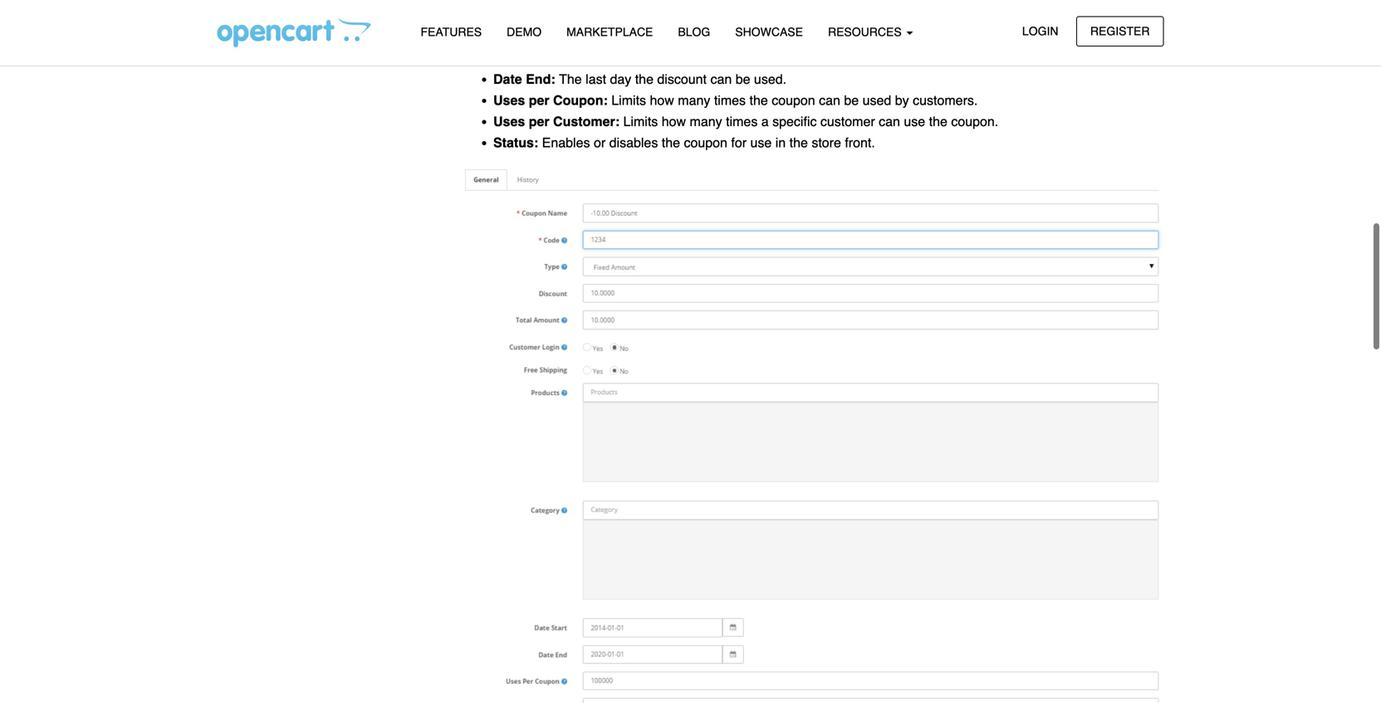 Task type: locate. For each thing, give the bounding box(es) containing it.
to
[[1095, 8, 1109, 23]]

start:
[[526, 50, 561, 65]]

click
[[662, 29, 688, 44]]

0 vertical spatial many
[[678, 93, 711, 108]]

product
[[876, 8, 920, 23], [504, 29, 549, 44], [852, 29, 897, 44]]

be down showcase link
[[767, 50, 782, 65]]

0 vertical spatial date
[[493, 50, 522, 65]]

demo link
[[494, 17, 554, 47]]

date left end:
[[493, 71, 522, 87]]

the down customers.
[[929, 114, 948, 129]]

in
[[840, 8, 850, 23], [961, 8, 971, 23], [816, 29, 827, 44], [776, 135, 786, 150]]

blog
[[678, 25, 710, 39]]

entering
[[788, 8, 836, 23]]

name
[[924, 8, 957, 23]]

many
[[678, 93, 711, 108], [690, 114, 722, 129]]

1 vertical spatial used.
[[754, 71, 787, 87]]

blog link
[[666, 17, 723, 47]]

discount
[[689, 50, 739, 65], [657, 71, 707, 87]]

provided.
[[1036, 8, 1091, 23]]

limits
[[612, 93, 646, 108], [623, 114, 658, 129]]

2 uses from the top
[[493, 114, 525, 129]]

how
[[650, 93, 674, 108], [662, 114, 686, 129]]

a
[[493, 29, 501, 44], [762, 114, 769, 129]]

0 vertical spatial times
[[714, 93, 746, 108]]

be up blog in the top of the page
[[699, 8, 714, 23]]

product left list
[[852, 29, 897, 44]]

product up list
[[876, 8, 920, 23]]

a left specific
[[762, 114, 769, 129]]

1 vertical spatial uses
[[493, 114, 525, 129]]

marketplace
[[567, 25, 653, 39]]

the
[[564, 50, 587, 65], [559, 71, 582, 87]]

1 per from the top
[[529, 93, 550, 108]]

per up status:
[[529, 114, 550, 129]]

2 date from the top
[[493, 71, 522, 87]]

use down customers.
[[904, 114, 925, 129]]

the down individual
[[583, 29, 601, 44]]

opencart - open source shopping cart solution image
[[217, 17, 371, 47]]

front.
[[845, 135, 875, 150]]

login link
[[1008, 16, 1073, 46]]

coupon:
[[553, 93, 608, 108]]

1 vertical spatial a
[[762, 114, 769, 129]]

by right the used
[[895, 93, 909, 108]]

0 vertical spatial discount
[[689, 50, 739, 65]]

by up 'showcase'
[[770, 8, 784, 23]]

below
[[920, 29, 955, 44]]

it.
[[959, 29, 969, 44]]

showcase
[[735, 25, 803, 39]]

0 horizontal spatial coupon
[[684, 135, 728, 150]]

disables
[[609, 135, 658, 150]]

0 vertical spatial a
[[493, 29, 501, 44]]

remove
[[1112, 8, 1157, 23]]

customer
[[821, 114, 875, 129]]

the down from
[[564, 50, 587, 65]]

the right disables at the top of page
[[662, 135, 680, 150]]

1 vertical spatial day
[[610, 71, 632, 87]]

in down specific
[[776, 135, 786, 150]]

in up it.
[[961, 8, 971, 23]]

button
[[776, 29, 813, 44]]

2 per from the top
[[529, 114, 550, 129]]

can down minus
[[742, 50, 764, 65]]

use right for
[[750, 135, 772, 150]]

1 vertical spatial date
[[493, 71, 522, 87]]

the up coupon:
[[559, 71, 582, 87]]

can down red
[[711, 71, 732, 87]]

1 vertical spatial use
[[750, 135, 772, 150]]

0 horizontal spatial use
[[750, 135, 772, 150]]

coupon left for
[[684, 135, 728, 150]]

0 vertical spatial how
[[650, 93, 674, 108]]

used.
[[786, 50, 818, 65], [754, 71, 787, 87]]

1 vertical spatial times
[[726, 114, 758, 129]]

login
[[1022, 25, 1059, 38]]

0 vertical spatial uses
[[493, 93, 525, 108]]

used. down minus
[[754, 71, 787, 87]]

uses
[[493, 93, 525, 108], [493, 114, 525, 129]]

discount down that
[[657, 71, 707, 87]]

date
[[493, 50, 522, 65], [493, 71, 522, 87]]

discount down red
[[689, 50, 739, 65]]

the
[[854, 8, 872, 23], [975, 8, 994, 23], [583, 29, 601, 44], [691, 29, 710, 44], [830, 29, 849, 44], [667, 50, 685, 65], [635, 71, 654, 87], [750, 93, 768, 108], [929, 114, 948, 129], [662, 135, 680, 150], [790, 135, 808, 150]]

by
[[770, 8, 784, 23], [895, 93, 909, 108]]

end:
[[526, 71, 555, 87]]

can up customer
[[819, 93, 841, 108]]

individual products can be selected by entering in the product name in the space provided. to remove a product from the discount, click the red minus button in the product list below it. date start: the first day that the discount can be used. date end: the last day the discount can be used. uses per coupon: limits how many times the coupon can be used by customers. uses per customer: limits how many times a specific customer can use the coupon. status: enables or disables the coupon for use in the store front.
[[493, 8, 1157, 150]]

coupon up specific
[[772, 93, 815, 108]]

used. down button
[[786, 50, 818, 65]]

day
[[616, 50, 637, 65], [610, 71, 632, 87]]

1 horizontal spatial use
[[904, 114, 925, 129]]

times
[[714, 93, 746, 108], [726, 114, 758, 129]]

day right last
[[610, 71, 632, 87]]

0 horizontal spatial by
[[770, 8, 784, 23]]

product up start:
[[504, 29, 549, 44]]

1 vertical spatial many
[[690, 114, 722, 129]]

specific
[[773, 114, 817, 129]]

per
[[529, 93, 550, 108], [529, 114, 550, 129]]

day down discount,
[[616, 50, 637, 65]]

1 vertical spatial limits
[[623, 114, 658, 129]]

date down demo link
[[493, 50, 522, 65]]

or
[[594, 135, 606, 150]]

list
[[900, 29, 917, 44]]

1 vertical spatial by
[[895, 93, 909, 108]]

1 horizontal spatial coupon
[[772, 93, 815, 108]]

1 vertical spatial per
[[529, 114, 550, 129]]

a left demo
[[493, 29, 501, 44]]

status:
[[493, 135, 538, 150]]

can
[[674, 8, 695, 23], [742, 50, 764, 65], [711, 71, 732, 87], [819, 93, 841, 108], [879, 114, 900, 129]]

coupon
[[772, 93, 815, 108], [684, 135, 728, 150]]

be
[[699, 8, 714, 23], [767, 50, 782, 65], [736, 71, 750, 87], [844, 93, 859, 108]]

customers.
[[913, 93, 978, 108]]

per down end:
[[529, 93, 550, 108]]

use
[[904, 114, 925, 129], [750, 135, 772, 150]]

selected
[[717, 8, 767, 23]]

0 vertical spatial per
[[529, 93, 550, 108]]



Task type: vqa. For each thing, say whether or not it's contained in the screenshot.
rightmost This
no



Task type: describe. For each thing, give the bounding box(es) containing it.
last
[[586, 71, 606, 87]]

0 vertical spatial day
[[616, 50, 637, 65]]

discount,
[[605, 29, 658, 44]]

0 vertical spatial used.
[[786, 50, 818, 65]]

1 horizontal spatial by
[[895, 93, 909, 108]]

in down entering
[[816, 29, 827, 44]]

the down minus
[[750, 93, 768, 108]]

from
[[553, 29, 579, 44]]

1 vertical spatial the
[[559, 71, 582, 87]]

demo
[[507, 25, 542, 39]]

features link
[[408, 17, 494, 47]]

products
[[619, 8, 670, 23]]

features
[[421, 25, 482, 39]]

space
[[997, 8, 1033, 23]]

the up resources
[[854, 8, 872, 23]]

0 vertical spatial limits
[[612, 93, 646, 108]]

the down entering
[[830, 29, 849, 44]]

0 vertical spatial by
[[770, 8, 784, 23]]

used
[[863, 93, 892, 108]]

the left space
[[975, 8, 994, 23]]

be up customer
[[844, 93, 859, 108]]

0 vertical spatial the
[[564, 50, 587, 65]]

first
[[591, 50, 612, 65]]

be down minus
[[736, 71, 750, 87]]

store
[[812, 135, 841, 150]]

resources link
[[816, 17, 926, 47]]

that
[[641, 50, 663, 65]]

discount image
[[460, 164, 1164, 704]]

marketplace link
[[554, 17, 666, 47]]

1 horizontal spatial a
[[762, 114, 769, 129]]

the down that
[[635, 71, 654, 87]]

0 vertical spatial coupon
[[772, 93, 815, 108]]

can down the used
[[879, 114, 900, 129]]

in up resources
[[840, 8, 850, 23]]

the down click on the top left of page
[[667, 50, 685, 65]]

coupon.
[[951, 114, 999, 129]]

1 uses from the top
[[493, 93, 525, 108]]

the left red
[[691, 29, 710, 44]]

register
[[1091, 25, 1150, 38]]

1 vertical spatial how
[[662, 114, 686, 129]]

minus
[[736, 29, 772, 44]]

for
[[731, 135, 747, 150]]

red
[[714, 29, 733, 44]]

0 vertical spatial use
[[904, 114, 925, 129]]

customer:
[[553, 114, 620, 129]]

1 vertical spatial discount
[[657, 71, 707, 87]]

register link
[[1076, 16, 1164, 46]]

individual
[[559, 8, 615, 23]]

the down specific
[[790, 135, 808, 150]]

enables
[[542, 135, 590, 150]]

0 horizontal spatial a
[[493, 29, 501, 44]]

showcase link
[[723, 17, 816, 47]]

1 date from the top
[[493, 50, 522, 65]]

can up blog in the top of the page
[[674, 8, 695, 23]]

1 vertical spatial coupon
[[684, 135, 728, 150]]

resources
[[828, 25, 905, 39]]



